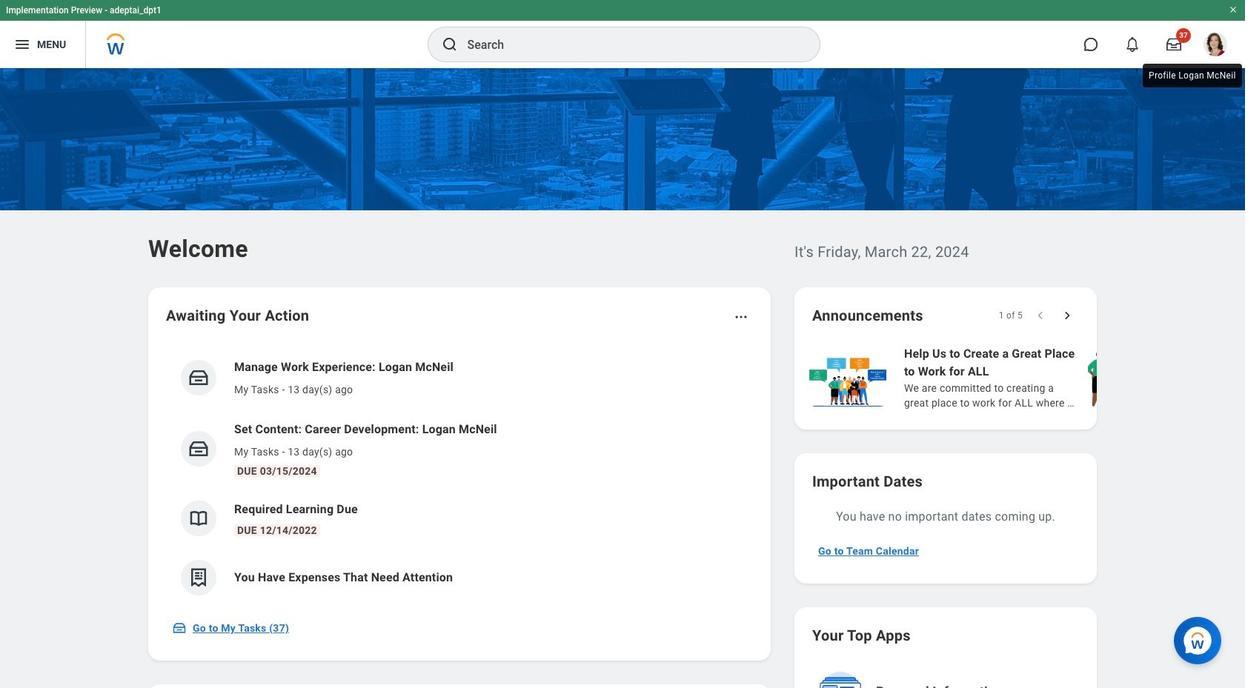Task type: vqa. For each thing, say whether or not it's contained in the screenshot.
the bottommost inbox icon
yes



Task type: locate. For each thing, give the bounding box(es) containing it.
status
[[999, 310, 1023, 322]]

1 horizontal spatial inbox image
[[188, 438, 210, 460]]

banner
[[0, 0, 1245, 68]]

justify image
[[13, 36, 31, 53]]

profile logan mcneil image
[[1204, 33, 1228, 59]]

inbox image
[[188, 438, 210, 460], [172, 621, 187, 636]]

book open image
[[188, 508, 210, 530]]

chevron left small image
[[1033, 308, 1048, 323]]

inbox large image
[[1167, 37, 1182, 52]]

main content
[[0, 68, 1245, 689]]

chevron right small image
[[1060, 308, 1075, 323]]

search image
[[441, 36, 459, 53]]

list
[[807, 344, 1245, 412], [166, 347, 753, 608]]

0 horizontal spatial inbox image
[[172, 621, 187, 636]]

tooltip
[[1140, 61, 1245, 90]]

1 horizontal spatial list
[[807, 344, 1245, 412]]



Task type: describe. For each thing, give the bounding box(es) containing it.
Search Workday  search field
[[467, 28, 789, 61]]

notifications large image
[[1125, 37, 1140, 52]]

0 horizontal spatial list
[[166, 347, 753, 608]]

1 vertical spatial inbox image
[[172, 621, 187, 636]]

0 vertical spatial inbox image
[[188, 438, 210, 460]]

related actions image
[[734, 310, 749, 325]]

inbox image
[[188, 367, 210, 389]]

close environment banner image
[[1229, 5, 1238, 14]]

dashboard expenses image
[[188, 567, 210, 589]]



